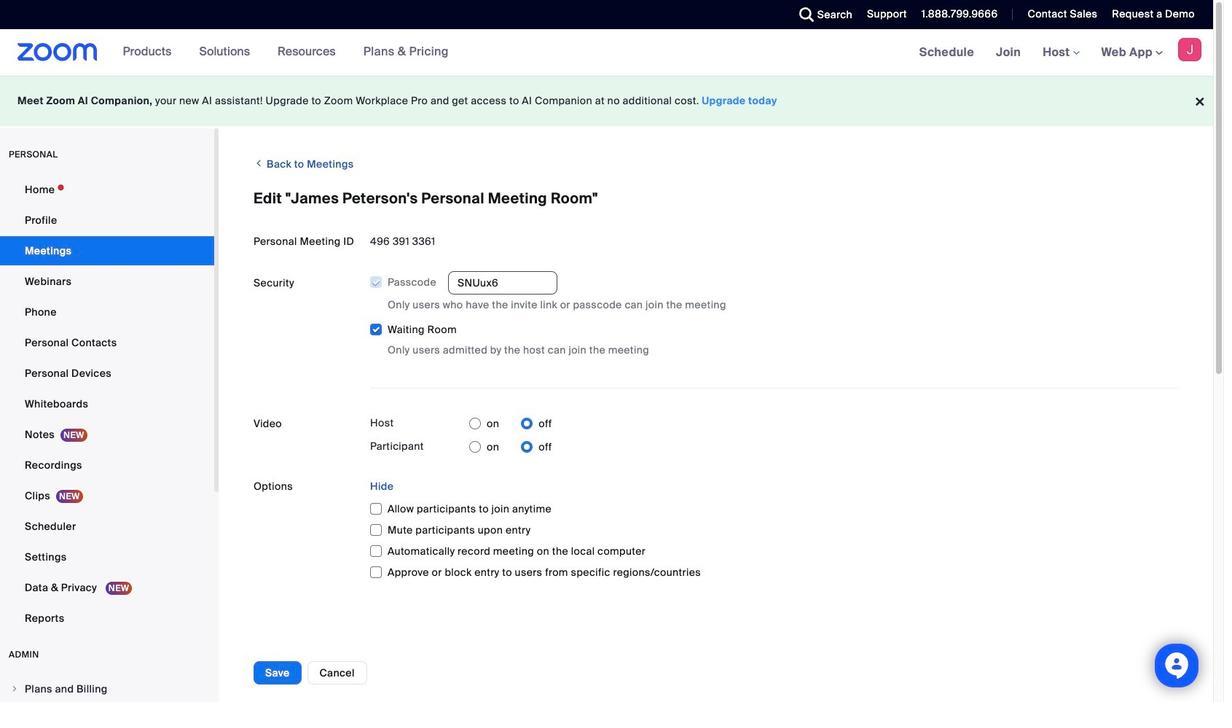 Task type: vqa. For each thing, say whether or not it's contained in the screenshot.
the topmost checked icon
no



Task type: describe. For each thing, give the bounding box(es) containing it.
1 option group from the top
[[470, 412, 552, 435]]

zoom logo image
[[17, 43, 97, 61]]

left image
[[254, 156, 264, 171]]

2 option group from the top
[[470, 435, 552, 459]]

product information navigation
[[112, 29, 460, 76]]

profile picture image
[[1179, 38, 1202, 61]]



Task type: locate. For each thing, give the bounding box(es) containing it.
meetings navigation
[[909, 29, 1214, 77]]

banner
[[0, 29, 1214, 77]]

menu item
[[0, 675, 214, 702]]

footer
[[0, 76, 1214, 126]]

group
[[370, 271, 1179, 358]]

option group
[[470, 412, 552, 435], [470, 435, 552, 459]]

personal menu menu
[[0, 175, 214, 634]]

right image
[[10, 685, 19, 693]]



